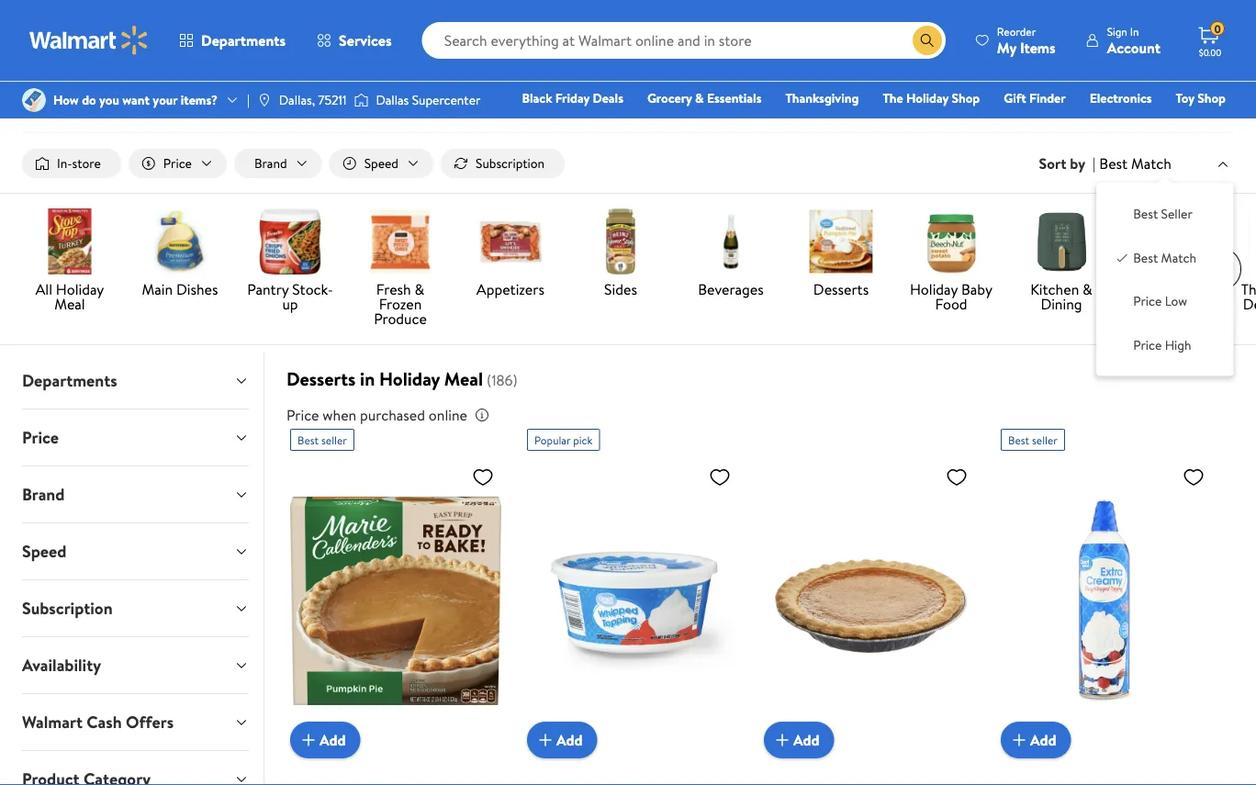 Task type: locate. For each thing, give the bounding box(es) containing it.
1 vertical spatial match
[[1162, 249, 1197, 267]]

 image right the 75211
[[354, 91, 369, 109]]

brand inside tab
[[22, 483, 65, 506]]

the holiday shop link
[[875, 88, 989, 108]]

brand button down dallas, on the left top of page
[[234, 149, 322, 178]]

brand for the bottom brand dropdown button
[[22, 483, 65, 506]]

price high
[[1134, 336, 1192, 354]]

0 horizontal spatial speed
[[22, 540, 66, 563]]

0 vertical spatial |
[[247, 91, 250, 109]]

1 / from the left
[[58, 50, 63, 68]]

3 add from the left
[[794, 730, 820, 750]]

thanksgiving sides image
[[588, 209, 654, 275]]

pantry
[[247, 279, 289, 300]]

seller for marie callender's pumpkin pie, 36 oz (frozen) "image"
[[321, 432, 347, 448]]

1 shop from the left
[[952, 89, 980, 107]]

produce
[[374, 309, 427, 329]]

1 seller from the left
[[321, 432, 347, 448]]

0 vertical spatial departments button
[[163, 18, 301, 62]]

dallas,
[[279, 91, 315, 109]]

meal left (186)
[[444, 366, 483, 392]]

(186)
[[487, 370, 518, 390]]

grocery
[[121, 50, 167, 68], [648, 89, 692, 107]]

1 horizontal spatial departments
[[201, 30, 286, 51]]

 image left dallas, on the left top of page
[[257, 93, 272, 107]]

0 vertical spatial meal
[[324, 50, 351, 68]]

0 vertical spatial best match
[[1100, 153, 1172, 173]]

2 shop from the left
[[1198, 89, 1226, 107]]

price for price low
[[1134, 292, 1162, 310]]

black friday deals
[[522, 89, 624, 107]]

low
[[1165, 292, 1188, 310]]

0 horizontal spatial desserts link
[[371, 50, 419, 68]]

shop up fashion link
[[952, 89, 980, 107]]

1 add from the left
[[320, 730, 346, 750]]

brand button down price tab
[[7, 467, 264, 523]]

in
[[1130, 23, 1139, 39]]

th link
[[1234, 209, 1257, 315]]

 image
[[22, 88, 46, 112]]

option group containing best seller
[[1112, 198, 1219, 361]]

1 horizontal spatial desserts
[[371, 50, 419, 68]]

food left prep
[[1139, 279, 1172, 300]]

want
[[122, 91, 150, 109]]

seasonal grocery link
[[70, 50, 167, 68]]

friday
[[555, 89, 590, 107]]

all thanksgiving image
[[37, 209, 103, 275]]

sort and filter section element
[[0, 134, 1257, 193]]

0 horizontal spatial &
[[415, 279, 424, 300]]

/ right holiday meal link
[[358, 50, 363, 68]]

departments up items?
[[201, 30, 286, 51]]

& right dining
[[1083, 279, 1093, 300]]

2 add button from the left
[[527, 722, 598, 759]]

add for marie callender's pumpkin pie, 36 oz (frozen) "image"
[[320, 730, 346, 750]]

prep
[[1175, 279, 1205, 300]]

the holiday shop
[[883, 89, 980, 107]]

0 vertical spatial subscription
[[476, 154, 545, 172]]

option group
[[1112, 198, 1219, 361]]

1 vertical spatial desserts link
[[794, 209, 889, 300]]

food down "holiday baby food" image
[[935, 294, 968, 314]]

2 horizontal spatial &
[[1083, 279, 1093, 300]]

& inside kitchen & dining
[[1083, 279, 1093, 300]]

registry
[[1015, 115, 1062, 133]]

add button for great value extra creamy dairy whipped topping, 13 oz image at the right
[[1001, 722, 1072, 759]]

sides
[[604, 279, 637, 300]]

1 horizontal spatial &
[[695, 89, 704, 107]]

& inside fresh & frozen produce
[[415, 279, 424, 300]]

kitchen & dining image
[[1029, 209, 1095, 275]]

1 vertical spatial grocery
[[648, 89, 692, 107]]

seller for great value extra creamy dairy whipped topping, 13 oz image at the right
[[1032, 432, 1058, 448]]

best inside dropdown button
[[1100, 153, 1128, 173]]

2 seller from the left
[[1032, 432, 1058, 448]]

1 vertical spatial speed button
[[7, 524, 264, 580]]

holiday up items?
[[187, 50, 228, 68]]

food prep image
[[1139, 209, 1205, 275]]

2 add from the left
[[557, 730, 583, 750]]

2 horizontal spatial add to cart image
[[772, 729, 794, 751]]

walmart+ link
[[1163, 114, 1234, 134]]

gift finder link
[[996, 88, 1074, 108]]

main dishes link
[[132, 209, 228, 300]]

2 horizontal spatial meal
[[444, 366, 483, 392]]

toy shop home
[[891, 89, 1226, 133]]

departments down all holiday meal on the top of page
[[22, 369, 117, 392]]

desserts up "dallas"
[[371, 50, 419, 68]]

thanksgiving decorations image
[[1249, 209, 1257, 275]]

best seller
[[298, 432, 347, 448], [1009, 432, 1058, 448]]

subscription inside button
[[476, 154, 545, 172]]

electronics
[[1090, 89, 1152, 107]]

 image
[[354, 91, 369, 109], [257, 93, 272, 107]]

0 horizontal spatial speed button
[[7, 524, 264, 580]]

seller
[[1162, 205, 1193, 223]]

holiday right the all
[[56, 279, 104, 300]]

/ left holiday meal link
[[267, 50, 272, 68]]

price when purchased online
[[287, 405, 467, 425]]

1 vertical spatial |
[[1093, 153, 1096, 174]]

3 add button from the left
[[764, 722, 835, 759]]

thanksgiving fresh & frozen produce image
[[367, 209, 434, 275]]

popular pick
[[535, 432, 593, 448]]

2 horizontal spatial desserts
[[814, 279, 869, 300]]

1 vertical spatial desserts
[[814, 279, 869, 300]]

best seller for great value extra creamy dairy whipped topping, 13 oz image at the right
[[1009, 432, 1058, 448]]

0 vertical spatial departments
[[201, 30, 286, 51]]

desserts up the "when" at the left of page
[[287, 366, 356, 392]]

departments button up items?
[[163, 18, 301, 62]]

food prep link
[[1124, 209, 1220, 300]]

/
[[58, 50, 63, 68], [174, 50, 179, 68], [267, 50, 272, 68], [358, 50, 363, 68]]

desserts link
[[371, 50, 419, 68], [794, 209, 889, 300]]

price button
[[128, 149, 227, 178], [7, 410, 264, 466]]

subscription
[[476, 154, 545, 172], [22, 597, 113, 620]]

0 horizontal spatial shop
[[952, 89, 980, 107]]

0 horizontal spatial brand
[[22, 483, 65, 506]]

price tab
[[7, 410, 264, 466]]

sign in to add to favorites list, marie callender's pumpkin pie, 36 oz (frozen) image
[[472, 466, 494, 489]]

brand
[[254, 154, 287, 172], [22, 483, 65, 506]]

0 vertical spatial grocery
[[121, 50, 167, 68]]

0 horizontal spatial best seller
[[298, 432, 347, 448]]

best match
[[1100, 153, 1172, 173], [1134, 249, 1197, 267]]

0 horizontal spatial  image
[[257, 93, 272, 107]]

0 horizontal spatial seller
[[321, 432, 347, 448]]

sign in to add to favorites list, great value frozen whipped topping, 8 oz container (frozen) image
[[709, 466, 731, 489]]

you
[[99, 91, 119, 109]]

1 vertical spatial meal
[[54, 294, 85, 314]]

price button down "your"
[[128, 149, 227, 178]]

match down the debit
[[1132, 153, 1172, 173]]

1 vertical spatial speed
[[22, 540, 66, 563]]

holiday left baby
[[910, 279, 958, 300]]

add button for marie callender's pumpkin pie, 36 oz (frozen) "image"
[[290, 722, 361, 759]]

|
[[247, 91, 250, 109], [1093, 153, 1096, 174]]

1 vertical spatial brand
[[22, 483, 65, 506]]

& inside grocery & essentials link
[[695, 89, 704, 107]]

/ right food link at the top
[[58, 50, 63, 68]]

1 horizontal spatial brand
[[254, 154, 287, 172]]

2 vertical spatial desserts
[[287, 366, 356, 392]]

0 horizontal spatial grocery
[[121, 50, 167, 68]]

brand inside sort and filter section "element"
[[254, 154, 287, 172]]

subscription up availability
[[22, 597, 113, 620]]

& right fresh
[[415, 279, 424, 300]]

all holiday meal link
[[22, 209, 118, 315]]

| right by
[[1093, 153, 1096, 174]]

holiday food link
[[187, 50, 260, 68]]

main dishes
[[142, 279, 218, 300]]

speed button down "dallas"
[[329, 149, 434, 178]]

best
[[1100, 153, 1128, 173], [1134, 205, 1158, 223], [1134, 249, 1158, 267], [298, 432, 319, 448], [1009, 432, 1030, 448]]

shop right toy
[[1198, 89, 1226, 107]]

1 horizontal spatial best seller
[[1009, 432, 1058, 448]]

1 add button from the left
[[290, 722, 361, 759]]

1 vertical spatial best match
[[1134, 249, 1197, 267]]

sort by |
[[1039, 153, 1096, 174]]

grocery up want
[[121, 50, 167, 68]]

| down holiday food link
[[247, 91, 250, 109]]

brand for top brand dropdown button
[[254, 154, 287, 172]]

thanksgiving
[[786, 89, 859, 107]]

4 add button from the left
[[1001, 722, 1072, 759]]

reorder
[[997, 23, 1036, 39]]

subscription down black
[[476, 154, 545, 172]]

0 vertical spatial desserts link
[[371, 50, 419, 68]]

grocery & essentials link
[[639, 88, 770, 108]]

add for freshness guaranteed 8 inch pumpkin pie image
[[794, 730, 820, 750]]

beverages
[[698, 279, 764, 300]]

75211
[[318, 91, 347, 109]]

0 horizontal spatial desserts
[[287, 366, 356, 392]]

walmart cash offers
[[22, 711, 174, 734]]

2 add to cart image from the left
[[535, 729, 557, 751]]

best seller for marie callender's pumpkin pie, 36 oz (frozen) "image"
[[298, 432, 347, 448]]

holiday inside holiday baby food
[[910, 279, 958, 300]]

food prep
[[1139, 279, 1205, 300]]

departments
[[201, 30, 286, 51], [22, 369, 117, 392]]

purchased
[[360, 405, 425, 425]]

toy shop link
[[1168, 88, 1234, 108]]

fresh & frozen produce
[[374, 279, 427, 329]]

black
[[522, 89, 552, 107]]

price
[[163, 154, 192, 172], [1134, 292, 1162, 310], [1134, 336, 1162, 354], [287, 405, 319, 425], [22, 426, 59, 449]]

pick
[[573, 432, 593, 448]]

add
[[320, 730, 346, 750], [557, 730, 583, 750], [794, 730, 820, 750], [1031, 730, 1057, 750]]

1 horizontal spatial subscription
[[476, 154, 545, 172]]

registry link
[[1006, 114, 1070, 134]]

high
[[1165, 336, 1192, 354]]

store
[[72, 154, 101, 172]]

1 horizontal spatial |
[[1093, 153, 1096, 174]]

0 vertical spatial speed button
[[329, 149, 434, 178]]

best match down the debit
[[1100, 153, 1172, 173]]

0 horizontal spatial meal
[[54, 294, 85, 314]]

grocery inside grocery & essentials link
[[648, 89, 692, 107]]

0 vertical spatial brand
[[254, 154, 287, 172]]

2 vertical spatial meal
[[444, 366, 483, 392]]

holiday inside all holiday meal
[[56, 279, 104, 300]]

1 horizontal spatial  image
[[354, 91, 369, 109]]

best match inside dropdown button
[[1100, 153, 1172, 173]]

desserts down thanksgiving desserts "image"
[[814, 279, 869, 300]]

kitchen
[[1031, 279, 1080, 300]]

1 horizontal spatial speed button
[[329, 149, 434, 178]]

meal right the all
[[54, 294, 85, 314]]

1 vertical spatial departments
[[22, 369, 117, 392]]

tab
[[7, 751, 264, 785]]

speed button up subscription tab
[[7, 524, 264, 580]]

add to cart image for best
[[298, 729, 320, 751]]

best match up food prep
[[1134, 249, 1197, 267]]

fresh & frozen produce link
[[353, 209, 448, 330]]

1 horizontal spatial shop
[[1198, 89, 1226, 107]]

4 add from the left
[[1031, 730, 1057, 750]]

departments button up price tab
[[7, 353, 264, 409]]

1 vertical spatial subscription
[[22, 597, 113, 620]]

black friday deals link
[[514, 88, 632, 108]]

0 horizontal spatial subscription
[[22, 597, 113, 620]]

thanksgiving beverages image
[[698, 209, 764, 275]]

shop inside the toy shop home
[[1198, 89, 1226, 107]]

3 add to cart image from the left
[[772, 729, 794, 751]]

add for great value extra creamy dairy whipped topping, 13 oz image at the right
[[1031, 730, 1057, 750]]

match up food prep
[[1162, 249, 1197, 267]]

1 horizontal spatial seller
[[1032, 432, 1058, 448]]

1 horizontal spatial grocery
[[648, 89, 692, 107]]

add to cart image
[[298, 729, 320, 751], [535, 729, 557, 751], [772, 729, 794, 751]]

0 horizontal spatial departments
[[22, 369, 117, 392]]

1 horizontal spatial add to cart image
[[535, 729, 557, 751]]

price button down departments tab
[[7, 410, 264, 466]]

0 vertical spatial speed
[[364, 154, 399, 172]]

1 horizontal spatial desserts link
[[794, 209, 889, 300]]

1 horizontal spatial speed
[[364, 154, 399, 172]]

match inside option group
[[1162, 249, 1197, 267]]

one debit
[[1085, 115, 1148, 133]]

sort
[[1039, 153, 1067, 174]]

2 best seller from the left
[[1009, 432, 1058, 448]]

brand button
[[234, 149, 322, 178], [7, 467, 264, 523]]

0 horizontal spatial add to cart image
[[298, 729, 320, 751]]

thanksgiving main dishes image
[[147, 209, 213, 275]]

1 add to cart image from the left
[[298, 729, 320, 751]]

& left essentials
[[695, 89, 704, 107]]

0 vertical spatial match
[[1132, 153, 1172, 173]]

add button for great value frozen whipped topping, 8 oz container (frozen) image
[[527, 722, 598, 759]]

shop
[[952, 89, 980, 107], [1198, 89, 1226, 107]]

speed button inside sort and filter section "element"
[[329, 149, 434, 178]]

meal up the 75211
[[324, 50, 351, 68]]

/ up "your"
[[174, 50, 179, 68]]

1 best seller from the left
[[298, 432, 347, 448]]

walmart+
[[1171, 115, 1226, 133]]

holiday up home link
[[907, 89, 949, 107]]

& for frozen
[[415, 279, 424, 300]]

grocery down search search box at top
[[648, 89, 692, 107]]



Task type: describe. For each thing, give the bounding box(es) containing it.
finder
[[1030, 89, 1066, 107]]

thanksgiving desserts image
[[808, 209, 874, 275]]

kitchen & dining
[[1031, 279, 1093, 314]]

price for price high
[[1134, 336, 1162, 354]]

essentials
[[707, 89, 762, 107]]

3 / from the left
[[267, 50, 272, 68]]

dallas, 75211
[[279, 91, 347, 109]]

meal inside all holiday meal
[[54, 294, 85, 314]]

availability button
[[7, 638, 264, 694]]

home link
[[882, 114, 933, 134]]

items?
[[181, 91, 218, 109]]

subscription inside dropdown button
[[22, 597, 113, 620]]

holiday baby food image
[[919, 209, 985, 275]]

items
[[1020, 37, 1056, 57]]

sponsored
[[1166, 95, 1216, 111]]

0 vertical spatial price button
[[128, 149, 227, 178]]

add for great value frozen whipped topping, 8 oz container (frozen) image
[[557, 730, 583, 750]]

Best Match radio
[[1115, 249, 1130, 263]]

one
[[1085, 115, 1113, 133]]

all holiday meal
[[36, 279, 104, 314]]

the
[[883, 89, 903, 107]]

price for price when purchased online
[[287, 405, 319, 425]]

frozen
[[379, 294, 422, 314]]

thanksgiving appetizers image
[[478, 209, 544, 275]]

2 / from the left
[[174, 50, 179, 68]]

supercenter
[[412, 91, 481, 109]]

add button for freshness guaranteed 8 inch pumpkin pie image
[[764, 722, 835, 759]]

ad disclaimer and feedback for skylinedisplayad image
[[1220, 96, 1234, 110]]

desserts for desserts in holiday meal (186)
[[287, 366, 356, 392]]

fresh
[[376, 279, 411, 300]]

departments inside departments tab
[[22, 369, 117, 392]]

speed tab
[[7, 524, 264, 580]]

food link
[[22, 50, 50, 68]]

match inside dropdown button
[[1132, 153, 1172, 173]]

0 vertical spatial brand button
[[234, 149, 322, 178]]

debit
[[1116, 115, 1148, 133]]

great value extra creamy dairy whipped topping, 13 oz image
[[1001, 458, 1212, 744]]

thanksgiving pantry stock-up image
[[257, 209, 323, 275]]

one debit link
[[1077, 114, 1156, 134]]

when
[[323, 405, 357, 425]]

your
[[153, 91, 178, 109]]

0 horizontal spatial |
[[247, 91, 250, 109]]

services button
[[301, 18, 407, 62]]

marie callender's pumpkin pie, 36 oz (frozen) image
[[290, 458, 502, 744]]

stock-
[[292, 279, 333, 300]]

holiday baby food link
[[904, 209, 999, 315]]

walmart cash offers button
[[7, 694, 264, 751]]

dining
[[1041, 294, 1083, 314]]

brand tab
[[7, 467, 264, 523]]

beverages link
[[683, 209, 779, 300]]

$0.00
[[1199, 46, 1222, 58]]

sign in account
[[1107, 23, 1161, 57]]

holiday up dallas, on the left top of page
[[279, 50, 321, 68]]

food inside food prep link
[[1139, 279, 1172, 300]]

holiday meal link
[[279, 50, 351, 68]]

in-store
[[57, 154, 101, 172]]

by
[[1070, 153, 1086, 174]]

fashion link
[[940, 114, 999, 134]]

best seller
[[1134, 205, 1193, 223]]

search icon image
[[920, 33, 935, 48]]

sign in to add to favorites list, great value extra creamy dairy whipped topping, 13 oz image
[[1183, 466, 1205, 489]]

seasonal
[[70, 50, 118, 68]]

desserts in holiday meal (186)
[[287, 366, 518, 392]]

gift
[[1004, 89, 1027, 107]]

gift finder
[[1004, 89, 1066, 107]]

sign
[[1107, 23, 1128, 39]]

sign in to add to favorites list, freshness guaranteed 8 inch pumpkin pie image
[[946, 466, 968, 489]]

walmart cash offers tab
[[7, 694, 264, 751]]

food left holiday meal link
[[231, 50, 260, 68]]

online
[[429, 405, 467, 425]]

Walmart Site-Wide search field
[[422, 22, 946, 59]]

my
[[997, 37, 1017, 57]]

1 vertical spatial departments button
[[7, 353, 264, 409]]

Search search field
[[422, 22, 946, 59]]

| inside sort and filter section "element"
[[1093, 153, 1096, 174]]

1 vertical spatial price button
[[7, 410, 264, 466]]

holiday baby food
[[910, 279, 993, 314]]

pantry stock- up
[[247, 279, 333, 314]]

walmart image
[[29, 26, 149, 55]]

do
[[82, 91, 96, 109]]

0 vertical spatial desserts
[[371, 50, 419, 68]]

1 vertical spatial brand button
[[7, 467, 264, 523]]

subscription tab
[[7, 581, 264, 637]]

great value frozen whipped topping, 8 oz container (frozen) image
[[527, 458, 738, 744]]

best match button
[[1096, 151, 1234, 176]]

pantry stock- up link
[[242, 209, 338, 315]]

fashion
[[948, 115, 991, 133]]

kitchen & dining link
[[1014, 209, 1110, 315]]

freshness guaranteed 8 inch pumpkin pie image
[[764, 458, 975, 744]]

th
[[1242, 279, 1257, 314]]

legal information image
[[475, 408, 490, 423]]

sides link
[[573, 209, 669, 300]]

speed inside sort and filter section "element"
[[364, 154, 399, 172]]

departments tab
[[7, 353, 264, 409]]

home
[[891, 115, 924, 133]]

food inside holiday baby food
[[935, 294, 968, 314]]

price inside tab
[[22, 426, 59, 449]]

baby
[[962, 279, 993, 300]]

subscription button
[[7, 581, 264, 637]]

shop inside the holiday shop link
[[952, 89, 980, 107]]

deals
[[593, 89, 624, 107]]

add to cart image
[[1009, 729, 1031, 751]]

all
[[36, 279, 52, 300]]

thanksgiving link
[[777, 88, 867, 108]]

cash
[[87, 711, 122, 734]]

food / seasonal grocery / holiday food / holiday meal / desserts
[[22, 50, 419, 68]]

how
[[53, 91, 79, 109]]

 image for dallas, 75211
[[257, 93, 272, 107]]

& for dining
[[1083, 279, 1093, 300]]

availability
[[22, 654, 101, 677]]

0
[[1215, 21, 1221, 36]]

dallas
[[376, 91, 409, 109]]

account
[[1107, 37, 1161, 57]]

electronics link
[[1082, 88, 1161, 108]]

subscription button
[[441, 149, 565, 178]]

next slide for chipmodulewithimages list image
[[1198, 247, 1242, 291]]

offers
[[126, 711, 174, 734]]

services
[[339, 30, 392, 51]]

price inside sort and filter section "element"
[[163, 154, 192, 172]]

dishes
[[176, 279, 218, 300]]

1 horizontal spatial meal
[[324, 50, 351, 68]]

desserts for desserts
[[814, 279, 869, 300]]

popular
[[535, 432, 571, 448]]

in-
[[57, 154, 72, 172]]

add to cart image for popular
[[535, 729, 557, 751]]

 image for dallas supercenter
[[354, 91, 369, 109]]

dallas supercenter
[[376, 91, 481, 109]]

holiday up purchased on the bottom of page
[[379, 366, 440, 392]]

& for essentials
[[695, 89, 704, 107]]

speed inside tab
[[22, 540, 66, 563]]

up
[[282, 294, 298, 314]]

food left seasonal
[[22, 50, 50, 68]]

availability tab
[[7, 638, 264, 694]]

4 / from the left
[[358, 50, 363, 68]]



Task type: vqa. For each thing, say whether or not it's contained in the screenshot.
option group containing Best Seller
yes



